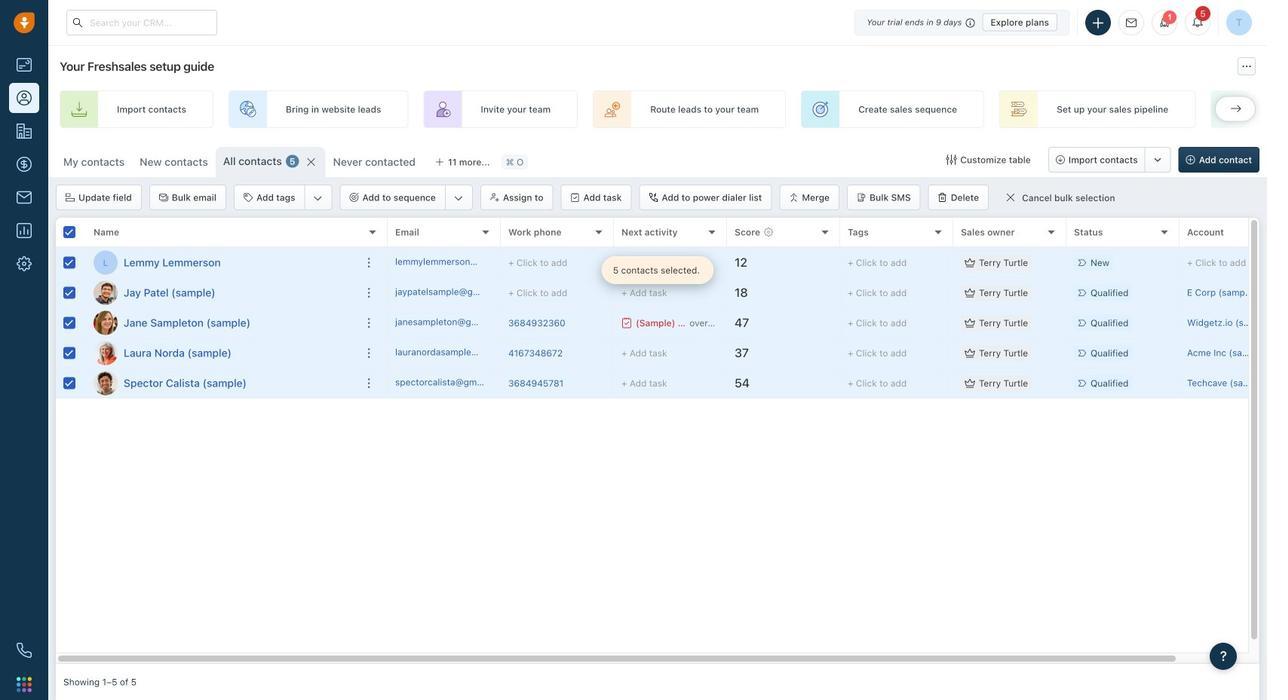 Task type: describe. For each thing, give the bounding box(es) containing it.
j image
[[94, 281, 118, 305]]

l image
[[94, 341, 118, 366]]

freshworks switcher image
[[17, 678, 32, 693]]

0 horizontal spatial group
[[234, 185, 332, 210]]

phone image
[[17, 644, 32, 659]]

Search your CRM... text field
[[66, 10, 217, 35]]

angle down image
[[314, 191, 323, 206]]

send email image
[[1126, 18, 1137, 28]]

1 row group from the left
[[56, 248, 388, 399]]



Task type: locate. For each thing, give the bounding box(es) containing it.
group
[[1049, 147, 1171, 173], [234, 185, 332, 210], [340, 185, 473, 210]]

container_wx8msf4aqz5i3rn1 image
[[965, 288, 976, 298], [622, 318, 632, 329], [965, 318, 976, 329], [965, 348, 976, 359]]

grid
[[56, 218, 1267, 665]]

row
[[56, 218, 388, 248]]

container_wx8msf4aqz5i3rn1 image
[[946, 155, 957, 165], [1006, 192, 1016, 203], [965, 258, 976, 268], [965, 378, 976, 389]]

angle down image
[[454, 191, 463, 206]]

column header
[[86, 218, 388, 248]]

2 row group from the left
[[388, 248, 1267, 399]]

1 horizontal spatial group
[[340, 185, 473, 210]]

row group
[[56, 248, 388, 399], [388, 248, 1267, 399]]

press space to deselect this row. row
[[56, 248, 388, 278], [388, 248, 1267, 278], [56, 278, 388, 309], [388, 278, 1267, 309], [56, 309, 388, 339], [388, 309, 1267, 339], [56, 339, 388, 369], [388, 339, 1267, 369], [56, 369, 388, 399], [388, 369, 1267, 399]]

2 horizontal spatial group
[[1049, 147, 1171, 173]]

phone element
[[9, 636, 39, 666]]

s image
[[94, 372, 118, 396]]

j image
[[94, 311, 118, 335]]



Task type: vqa. For each thing, say whether or not it's contained in the screenshot.
the rightmost GROUP
yes



